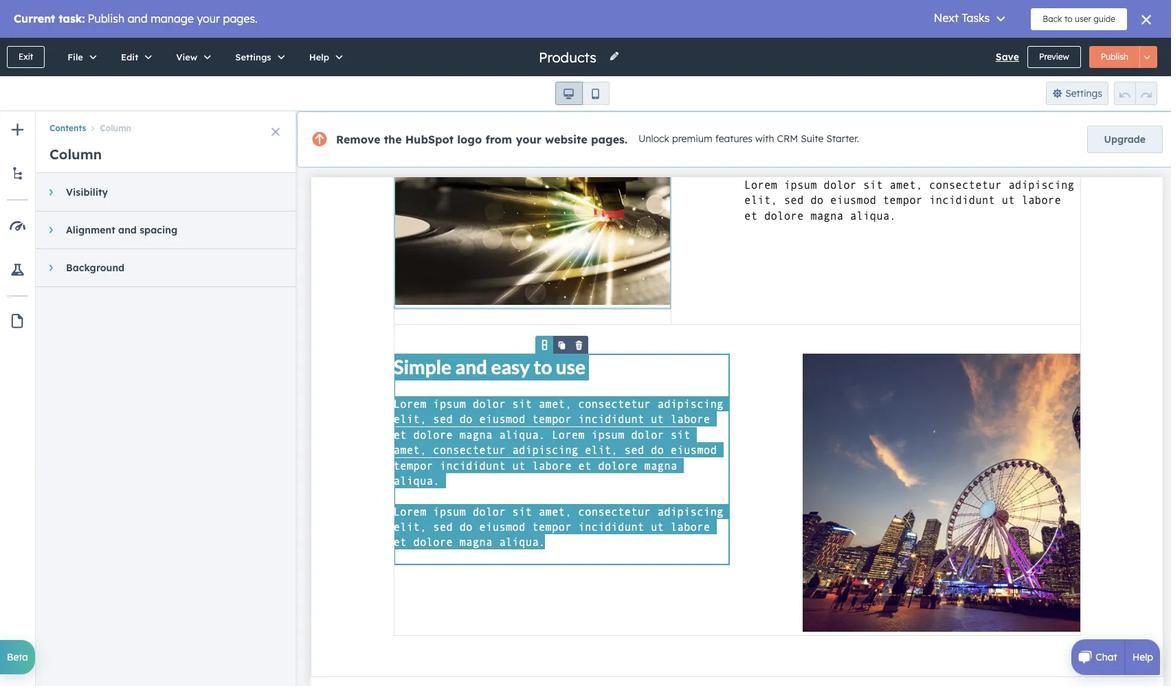 Task type: locate. For each thing, give the bounding box(es) containing it.
help
[[309, 52, 329, 63], [1133, 652, 1154, 664]]

caret image for alignment and spacing
[[49, 226, 53, 234]]

background
[[66, 262, 125, 274]]

visibility button
[[36, 174, 283, 211]]

background button
[[36, 250, 283, 287]]

1 horizontal spatial group
[[1115, 82, 1158, 105]]

0 vertical spatial column
[[100, 123, 131, 134]]

unlock premium features with crm suite starter.
[[639, 133, 860, 145]]

caret image inside background dropdown button
[[49, 264, 53, 272]]

1 vertical spatial settings
[[1066, 87, 1103, 100]]

caret image for visibility
[[49, 188, 53, 197]]

upgrade
[[1105, 133, 1146, 146]]

column
[[100, 123, 131, 134], [50, 146, 102, 163]]

3 caret image from the top
[[49, 264, 53, 272]]

1 vertical spatial caret image
[[49, 226, 53, 234]]

visibility
[[66, 186, 108, 199]]

caret image
[[49, 188, 53, 197], [49, 226, 53, 234], [49, 264, 53, 272]]

caret image inside alignment and spacing dropdown button
[[49, 226, 53, 234]]

0 horizontal spatial settings button
[[221, 38, 295, 76]]

column down contents
[[50, 146, 102, 163]]

caret image left background
[[49, 264, 53, 272]]

the
[[384, 133, 402, 146]]

chat
[[1096, 652, 1118, 664]]

spacing
[[140, 224, 178, 237]]

navigation
[[36, 111, 297, 136]]

group down publish group
[[1115, 82, 1158, 105]]

2 group from the left
[[1115, 82, 1158, 105]]

beta
[[7, 652, 28, 664]]

0 horizontal spatial help
[[309, 52, 329, 63]]

preview
[[1040, 52, 1070, 62]]

0 horizontal spatial group
[[555, 82, 610, 105]]

group up website at the top of the page
[[555, 82, 610, 105]]

2 caret image from the top
[[49, 226, 53, 234]]

0 vertical spatial settings
[[235, 52, 271, 63]]

publish group
[[1090, 46, 1158, 68]]

1 vertical spatial help
[[1133, 652, 1154, 664]]

with
[[756, 133, 775, 145]]

caret image inside visibility dropdown button
[[49, 188, 53, 197]]

column right contents button
[[100, 123, 131, 134]]

1 horizontal spatial settings
[[1066, 87, 1103, 100]]

caret image left the visibility
[[49, 188, 53, 197]]

settings right view button
[[235, 52, 271, 63]]

file
[[68, 52, 83, 63]]

edit button
[[107, 38, 162, 76]]

0 horizontal spatial settings
[[235, 52, 271, 63]]

1 caret image from the top
[[49, 188, 53, 197]]

settings down preview button
[[1066, 87, 1103, 100]]

close image
[[272, 128, 280, 136]]

pages.
[[591, 133, 628, 146]]

exit
[[19, 52, 33, 62]]

preview button
[[1028, 46, 1081, 68]]

alignment
[[66, 224, 115, 237]]

publish button
[[1090, 46, 1141, 68]]

upgrade link
[[1088, 126, 1163, 153]]

1 group from the left
[[555, 82, 610, 105]]

1 horizontal spatial settings button
[[1046, 82, 1109, 105]]

your
[[516, 133, 542, 146]]

alignment and spacing button
[[36, 212, 283, 249]]

2 vertical spatial caret image
[[49, 264, 53, 272]]

settings
[[235, 52, 271, 63], [1066, 87, 1103, 100]]

None field
[[538, 48, 601, 66]]

settings button
[[221, 38, 295, 76], [1046, 82, 1109, 105]]

group
[[555, 82, 610, 105], [1115, 82, 1158, 105]]

0 vertical spatial help
[[309, 52, 329, 63]]

edit
[[121, 52, 138, 63]]

caret image left alignment on the left top of page
[[49, 226, 53, 234]]

0 vertical spatial caret image
[[49, 188, 53, 197]]

1 vertical spatial settings button
[[1046, 82, 1109, 105]]



Task type: describe. For each thing, give the bounding box(es) containing it.
column inside navigation
[[100, 123, 131, 134]]

caret image for background
[[49, 264, 53, 272]]

crm
[[777, 133, 799, 145]]

logo
[[458, 133, 482, 146]]

1 horizontal spatial help
[[1133, 652, 1154, 664]]

and
[[118, 224, 137, 237]]

view
[[176, 52, 198, 63]]

from
[[486, 133, 512, 146]]

premium
[[672, 133, 713, 145]]

contents
[[50, 123, 86, 134]]

1 vertical spatial column
[[50, 146, 102, 163]]

column button
[[86, 123, 131, 134]]

help inside button
[[309, 52, 329, 63]]

help button
[[295, 38, 353, 76]]

remove the hubspot logo from your website pages.
[[336, 133, 628, 146]]

beta button
[[0, 641, 35, 675]]

remove
[[336, 133, 381, 146]]

contents button
[[50, 123, 86, 134]]

unlock
[[639, 133, 670, 145]]

navigation containing contents
[[36, 111, 297, 136]]

features
[[716, 133, 753, 145]]

suite
[[801, 133, 824, 145]]

view button
[[162, 38, 221, 76]]

alignment and spacing
[[66, 224, 178, 237]]

save button
[[996, 49, 1020, 65]]

hubspot
[[405, 133, 454, 146]]

exit link
[[7, 46, 45, 68]]

website
[[545, 133, 588, 146]]

0 vertical spatial settings button
[[221, 38, 295, 76]]

save
[[996, 51, 1020, 63]]

starter.
[[827, 133, 860, 145]]

file button
[[53, 38, 107, 76]]

publish
[[1101, 52, 1129, 62]]



Task type: vqa. For each thing, say whether or not it's contained in the screenshot.
Marketplaces icon
no



